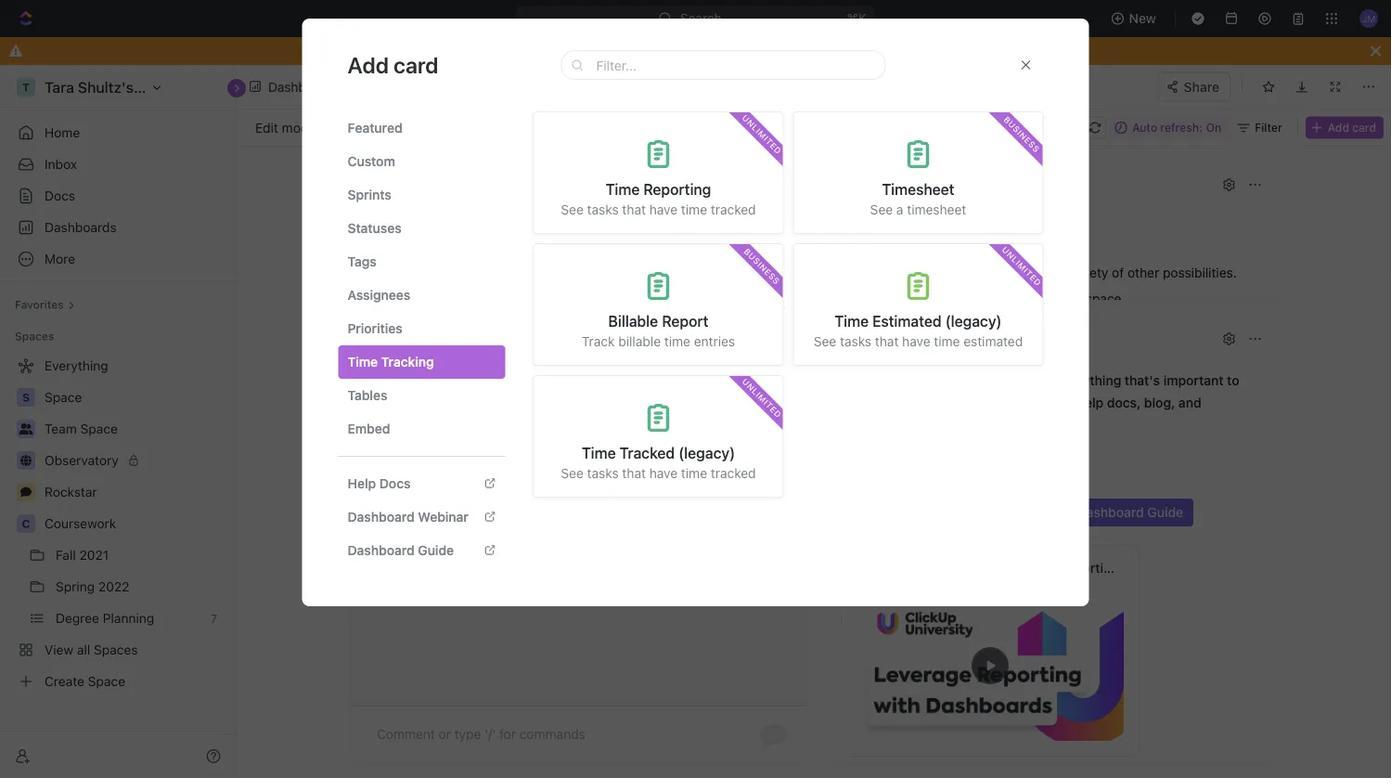 Task type: locate. For each thing, give the bounding box(es) containing it.
0 vertical spatial docs
[[45, 188, 75, 203]]

1 vertical spatial at
[[638, 291, 650, 306]]

0 vertical spatial add
[[348, 52, 389, 78]]

0 vertical spatial reporting
[[644, 181, 712, 198]]

0 horizontal spatial guide
[[418, 543, 454, 558]]

dashboards inside 'sidebar' navigation
[[45, 220, 117, 235]]

dashboard down dashboard webinar
[[348, 543, 415, 558]]

to right welcome
[[439, 176, 453, 194]]

0 vertical spatial add card
[[348, 52, 439, 78]]

2 tracked from the top
[[711, 466, 756, 481]]

dashboards up mode:
[[268, 79, 339, 94]]

auto refresh: on
[[1133, 121, 1222, 134]]

9:22
[[1237, 74, 1262, 88]]

dashboards inside welcome to clickup dashboards button
[[515, 176, 600, 194]]

have inside time estimated (legacy) see tasks that have time estimated
[[903, 334, 931, 349]]

sprints
[[348, 187, 392, 202]]

1 vertical spatial tasks
[[840, 334, 872, 349]]

1 vertical spatial help
[[1078, 395, 1104, 410]]

1 horizontal spatial guide
[[1148, 505, 1184, 520]]

have down estimated
[[903, 334, 931, 349]]

1 vertical spatial add
[[1329, 121, 1350, 134]]

dashboards right the with
[[1153, 560, 1226, 576]]

enable
[[788, 43, 829, 58]]

assignees
[[348, 287, 411, 303]]

0 horizontal spatial at
[[638, 291, 650, 306]]

webinar
[[418, 509, 469, 525]]

docs,
[[861, 330, 901, 348]]

to
[[882, 505, 897, 520]]

you left how
[[588, 265, 609, 280]]

1 vertical spatial docs
[[380, 476, 411, 491]]

a
[[897, 202, 904, 217], [430, 265, 437, 280], [1058, 265, 1065, 280]]

1 horizontal spatial reporting
[[1059, 560, 1120, 576]]

you up estimated
[[889, 291, 910, 306]]

time left tracked
[[582, 444, 616, 462]]

time for tracking
[[348, 354, 378, 370]]

0 vertical spatial guide
[[1148, 505, 1184, 520]]

custom
[[348, 154, 395, 169]]

what's
[[968, 291, 1008, 306]]

simple
[[441, 265, 480, 280]]

add card
[[348, 52, 439, 78], [1329, 121, 1377, 134]]

1 horizontal spatial help
[[1078, 395, 1104, 410]]

None text field
[[366, 75, 687, 98]]

0 vertical spatial help
[[859, 291, 885, 306]]

add up featured
[[348, 52, 389, 78]]

use
[[843, 373, 867, 388]]

dashboard down help docs
[[348, 509, 415, 525]]

guide
[[1148, 505, 1184, 520], [418, 543, 454, 558]]

a inside timesheet see a timesheet
[[897, 202, 904, 217]]

1 vertical spatial this
[[870, 373, 893, 388]]

that inside time reporting see tasks that have time tracked
[[623, 202, 646, 217]]

1 vertical spatial have
[[903, 334, 931, 349]]

0 horizontal spatial of
[[1041, 373, 1053, 388]]

docs
[[45, 188, 75, 203], [380, 476, 411, 491]]

browser
[[639, 43, 689, 58]]

everything
[[1057, 373, 1122, 388]]

0 horizontal spatial card
[[394, 52, 439, 78]]

welcome to clickup dashboards button
[[370, 172, 1212, 198]]

dashboards down docs link
[[45, 220, 117, 235]]

build
[[900, 505, 931, 520]]

at
[[1223, 74, 1234, 88], [638, 291, 650, 306]]

do
[[499, 43, 516, 58]]

links
[[1007, 395, 1035, 410]]

add card button
[[1306, 117, 1384, 139]]

docs down inbox
[[45, 188, 75, 203]]

time inside time tracked (legacy) see tasks that have time tracked
[[582, 444, 616, 462]]

0 vertical spatial of
[[1113, 265, 1125, 280]]

1 horizontal spatial add card
[[1329, 121, 1377, 134]]

dashboard for dashboard webinar
[[348, 509, 415, 525]]

to left show
[[537, 265, 549, 280]]

of left other
[[1113, 265, 1125, 280]]

add card down clickup logo
[[1329, 121, 1377, 134]]

0 horizontal spatial reporting
[[644, 181, 712, 198]]

2 vertical spatial that
[[623, 466, 646, 481]]

1 vertical spatial reporting
[[1059, 560, 1120, 576]]

1 vertical spatial tracked
[[711, 466, 756, 481]]

1 vertical spatial add card
[[1329, 121, 1377, 134]]

1 horizontal spatial (legacy)
[[946, 312, 1002, 330]]

text
[[896, 373, 922, 388]]

1 vertical spatial guide
[[418, 543, 454, 558]]

a down timesheet
[[897, 202, 904, 217]]

inbox link
[[7, 149, 228, 179]]

(legacy) inside time estimated (legacy) see tasks that have time estimated
[[946, 312, 1002, 330]]

statuses
[[348, 221, 402, 236]]

that inside time tracked (legacy) see tasks that have time tracked
[[623, 466, 646, 481]]

1 horizontal spatial at
[[1223, 74, 1234, 88]]

of right track
[[1041, 373, 1053, 388]]

clickup down 'build'
[[879, 560, 927, 576]]

have down tracked
[[650, 466, 678, 481]]

at the top right to add more cards to help you visualize what's in your workspace.
[[638, 291, 1126, 306]]

that's
[[1125, 373, 1161, 388]]

docs,
[[1108, 395, 1141, 410]]

to left get
[[906, 417, 919, 433]]

tasks for time estimated (legacy)
[[840, 334, 872, 349]]

📚 docs, files & links button
[[841, 326, 1212, 352]]

(legacy) for time tracked (legacy)
[[679, 444, 736, 462]]

dashboards link up mode:
[[244, 73, 346, 100]]

sidebar navigation
[[0, 65, 237, 778]]

dashboards up show
[[515, 176, 600, 194]]

time down cards
[[835, 312, 869, 330]]

help down everything
[[1078, 395, 1104, 410]]

a right is
[[430, 265, 437, 280]]

dashboard webinar link
[[338, 500, 506, 534]]

edit
[[255, 120, 278, 135]]

tasks inside time tracked (legacy) see tasks that have time tracked
[[587, 466, 619, 481]]

time for estimated
[[835, 312, 869, 330]]

1 vertical spatial that
[[876, 334, 899, 349]]

have up the
[[650, 202, 678, 217]]

to left keep at top right
[[957, 373, 969, 388]]

0 vertical spatial that
[[623, 202, 646, 217]]

(legacy) down what's
[[946, 312, 1002, 330]]

with
[[1123, 560, 1149, 576]]

timesheet
[[907, 202, 967, 217]]

a
[[935, 505, 944, 520]]

(legacy) right tracked
[[679, 444, 736, 462]]

time estimated (legacy) see tasks that have time estimated
[[814, 312, 1023, 349]]

0 vertical spatial have
[[650, 202, 678, 217]]

that down estimated
[[876, 334, 899, 349]]

you inside to keep track of everything that's important to you. we've included some links to our help docs, blog, and university to get you started!
[[946, 417, 968, 433]]

0 vertical spatial tracked
[[711, 202, 756, 217]]

guide down the webinar
[[418, 543, 454, 558]]

your right as
[[791, 265, 818, 280]]

0 horizontal spatial add card
[[348, 52, 439, 78]]

started!
[[972, 417, 1020, 433]]

time for tracked
[[582, 444, 616, 462]]

hey there! 👋
[[730, 215, 899, 248]]

get
[[922, 417, 942, 433]]

docs right 'help'
[[380, 476, 411, 491]]

this is a simple example to show you how dashboards can work as your personal headquarters, client portal, or a variety of other possibilities.
[[388, 265, 1241, 280]]

the
[[653, 291, 673, 306]]

visualize
[[914, 291, 965, 306]]

card inside add card button
[[1353, 121, 1377, 134]]

0 vertical spatial at
[[1223, 74, 1234, 88]]

0 horizontal spatial a
[[430, 265, 437, 280]]

card down clickup logo
[[1353, 121, 1377, 134]]

dashboards link down docs link
[[7, 213, 228, 242]]

0 vertical spatial clickup
[[457, 176, 512, 194]]

1 vertical spatial card
[[1353, 121, 1377, 134]]

this
[[870, 43, 893, 58], [870, 373, 893, 388]]

that for time estimated (legacy)
[[876, 334, 899, 349]]

add
[[348, 52, 389, 78], [1329, 121, 1350, 134]]

tasks inside time estimated (legacy) see tasks that have time estimated
[[840, 334, 872, 349]]

that up how
[[623, 202, 646, 217]]

2 horizontal spatial card
[[1353, 121, 1377, 134]]

1 vertical spatial of
[[1041, 373, 1053, 388]]

a right or
[[1058, 265, 1065, 280]]

your
[[791, 265, 818, 280], [1025, 291, 1052, 306]]

reporting inside time reporting see tasks that have time tracked
[[644, 181, 712, 198]]

1 horizontal spatial dashboards link
[[244, 73, 346, 100]]

tags
[[348, 254, 377, 269]]

share
[[1185, 79, 1220, 94]]

1 horizontal spatial your
[[1025, 291, 1052, 306]]

add inside button
[[1329, 121, 1350, 134]]

add down clickup logo
[[1329, 121, 1350, 134]]

help down personal
[[859, 291, 885, 306]]

1 horizontal spatial add
[[1329, 121, 1350, 134]]

time inside time estimated (legacy) see tasks that have time estimated
[[835, 312, 869, 330]]

example
[[484, 265, 534, 280]]

1 vertical spatial (legacy)
[[679, 444, 736, 462]]

inbox
[[45, 156, 77, 172]]

guide up the with
[[1148, 505, 1184, 520]]

leverage
[[1000, 560, 1056, 576]]

0 vertical spatial tasks
[[587, 202, 619, 217]]

dashboards link
[[244, 73, 346, 100], [7, 213, 228, 242]]

card up included
[[925, 373, 954, 388]]

or
[[1042, 265, 1055, 280]]

to down personal
[[844, 291, 856, 306]]

that down tracked
[[623, 466, 646, 481]]

that inside time estimated (legacy) see tasks that have time estimated
[[876, 334, 899, 349]]

time up how
[[606, 181, 640, 198]]

links
[[955, 330, 992, 348]]

c
[[22, 517, 30, 530]]

this up the we've
[[870, 373, 893, 388]]

2 vertical spatial card
[[925, 373, 954, 388]]

1 tracked from the top
[[711, 202, 756, 217]]

clickup right welcome
[[457, 176, 512, 194]]

tables
[[348, 388, 388, 403]]

0 vertical spatial this
[[870, 43, 893, 58]]

right
[[700, 291, 727, 306]]

0 vertical spatial (legacy)
[[946, 312, 1002, 330]]

to inside button
[[439, 176, 453, 194]]

you right do
[[520, 43, 542, 58]]

(legacy) inside time tracked (legacy) see tasks that have time tracked
[[679, 444, 736, 462]]

2023
[[1190, 74, 1219, 88]]

top
[[676, 291, 696, 306]]

2 horizontal spatial a
[[1058, 265, 1065, 280]]

(legacy) for time estimated (legacy)
[[946, 312, 1002, 330]]

time tracking
[[348, 354, 434, 370]]

have inside time reporting see tasks that have time tracked
[[650, 202, 678, 217]]

0 horizontal spatial docs
[[45, 188, 75, 203]]

clickup inside button
[[457, 176, 512, 194]]

you right get
[[946, 417, 968, 433]]

time down '🗣'
[[348, 354, 378, 370]]

time inside time tracked (legacy) see tasks that have time tracked
[[682, 466, 708, 481]]

1 vertical spatial dashboards link
[[7, 213, 228, 242]]

time inside time reporting see tasks that have time tracked
[[606, 181, 640, 198]]

welcome to clickup dashboards
[[370, 176, 600, 194]]

at left the
[[638, 291, 650, 306]]

Filter... text field
[[597, 51, 880, 79]]

files
[[905, 330, 937, 348]]

0 horizontal spatial clickup
[[457, 176, 512, 194]]

add card up featured
[[348, 52, 439, 78]]

at left 9:22
[[1223, 74, 1234, 88]]

show
[[553, 265, 584, 280]]

help docs
[[348, 476, 411, 491]]

1 horizontal spatial of
[[1113, 265, 1125, 280]]

other
[[1128, 265, 1160, 280]]

1 horizontal spatial a
[[897, 202, 904, 217]]

reporting
[[644, 181, 712, 198], [1059, 560, 1120, 576]]

your right in
[[1025, 291, 1052, 306]]

0 vertical spatial your
[[791, 265, 818, 280]]

1 horizontal spatial docs
[[380, 476, 411, 491]]

2 vertical spatial have
[[650, 466, 678, 481]]

0 vertical spatial dashboards link
[[244, 73, 346, 100]]

cards
[[807, 291, 840, 306]]

of
[[1113, 265, 1125, 280], [1041, 373, 1053, 388]]

2 vertical spatial tasks
[[587, 466, 619, 481]]

have inside time tracked (legacy) see tasks that have time tracked
[[650, 466, 678, 481]]

have
[[650, 202, 678, 217], [903, 334, 931, 349], [650, 466, 678, 481]]

time
[[682, 202, 708, 217], [665, 334, 691, 349], [934, 334, 961, 349], [682, 466, 708, 481]]

card up featured
[[394, 52, 439, 78]]

2 this from the top
[[870, 373, 893, 388]]

clickup university: leverage reporting with dashboards
[[879, 560, 1226, 576]]

docs inside help docs link
[[380, 476, 411, 491]]

1 vertical spatial clickup
[[879, 560, 927, 576]]

0 horizontal spatial (legacy)
[[679, 444, 736, 462]]

this right hide
[[870, 43, 893, 58]]

and
[[1179, 395, 1202, 410]]



Task type: describe. For each thing, give the bounding box(es) containing it.
university
[[843, 417, 903, 433]]

spaces
[[15, 330, 54, 343]]

priorities
[[348, 321, 403, 336]]

favorites button
[[7, 293, 82, 316]]

0 horizontal spatial help
[[859, 291, 885, 306]]

dashboard guide link
[[338, 534, 506, 567]]

of inside to keep track of everything that's important to you. we've included some links to our help docs, blog, and university to get you started!
[[1041, 373, 1053, 388]]

how to build a project management dashboard guide
[[851, 505, 1184, 520]]

dashboards up top
[[641, 265, 713, 280]]

to left 'add'
[[731, 291, 743, 306]]

personal
[[821, 265, 873, 280]]

we've
[[873, 395, 910, 410]]

time inside time reporting see tasks that have time tracked
[[682, 202, 708, 217]]

portal,
[[1000, 265, 1039, 280]]

welcome
[[370, 176, 435, 194]]

you.
[[843, 395, 869, 410]]

1 vertical spatial your
[[1025, 291, 1052, 306]]

more
[[773, 291, 803, 306]]

click on
[[503, 291, 555, 306]]

can
[[717, 265, 738, 280]]

blog,
[[1145, 395, 1176, 410]]

time reporting see tasks that have time tracked
[[561, 181, 756, 217]]

to left our
[[1038, 395, 1051, 410]]

click
[[503, 291, 533, 306]]

dashboard for dashboard guide
[[348, 543, 415, 558]]

do you want to enable browser notifications? enable hide this
[[499, 43, 893, 58]]

included
[[914, 395, 966, 410]]

a for timesheet
[[897, 202, 904, 217]]

time for reporting
[[606, 181, 640, 198]]

on
[[536, 291, 551, 306]]

hide
[[838, 43, 867, 58]]

see inside time reporting see tasks that have time tracked
[[561, 202, 584, 217]]

share button
[[1159, 72, 1231, 102]]

5,
[[1176, 74, 1187, 88]]

enable
[[594, 43, 635, 58]]

tracked inside time reporting see tasks that have time tracked
[[711, 202, 756, 217]]

some
[[970, 395, 1003, 410]]

home
[[45, 125, 80, 140]]

docs inside docs link
[[45, 188, 75, 203]]

workspace.
[[1055, 291, 1126, 306]]

our
[[1054, 395, 1074, 410]]

coursework, , element
[[17, 514, 35, 533]]

this
[[388, 265, 414, 280]]

tasks for time tracked (legacy)
[[587, 466, 619, 481]]

clickup logo image
[[1296, 72, 1379, 89]]

featured
[[348, 120, 403, 136]]

🗣 chat button
[[370, 326, 716, 352]]

help
[[348, 476, 376, 491]]

auto
[[1133, 121, 1158, 134]]

0 horizontal spatial your
[[791, 265, 818, 280]]

📚
[[842, 330, 857, 348]]

see inside timesheet see a timesheet
[[871, 202, 893, 217]]

1 horizontal spatial card
[[925, 373, 954, 388]]

mode:
[[282, 120, 320, 135]]

🗣
[[370, 330, 387, 348]]

to keep track of everything that's important to you. we've included some links to our help docs, blog, and university to get you started!
[[843, 373, 1243, 433]]

entries
[[694, 334, 736, 349]]

billable
[[619, 334, 661, 349]]

chat
[[391, 330, 424, 348]]

time tracked (legacy) see tasks that have time tracked
[[561, 444, 756, 481]]

keep
[[973, 373, 1002, 388]]

new button
[[1104, 4, 1168, 33]]

timesheet see a timesheet
[[871, 181, 967, 217]]

tasks inside time reporting see tasks that have time tracked
[[587, 202, 619, 217]]

dashboards inside clickup university: leverage reporting with dashboards link
[[1153, 560, 1226, 576]]

estimated
[[873, 312, 942, 330]]

clickup university: leverage reporting with dashboards link
[[879, 546, 1226, 591]]

have for time tracked (legacy)
[[650, 466, 678, 481]]

see inside time tracked (legacy) see tasks that have time tracked
[[561, 466, 584, 481]]

project
[[947, 505, 991, 520]]

have for time estimated (legacy)
[[903, 334, 931, 349]]

tracking
[[381, 354, 434, 370]]

possibilities.
[[1163, 265, 1238, 280]]

dec
[[1150, 74, 1173, 88]]

edit mode:
[[255, 120, 320, 135]]

time inside time estimated (legacy) see tasks that have time estimated
[[934, 334, 961, 349]]

add card inside add card button
[[1329, 121, 1377, 134]]

that for time tracked (legacy)
[[623, 466, 646, 481]]

📚 docs, files & links
[[842, 330, 992, 348]]

0 horizontal spatial add
[[348, 52, 389, 78]]

1 horizontal spatial clickup
[[879, 560, 927, 576]]

tracked
[[620, 444, 675, 462]]

👋
[[871, 215, 899, 248]]

there!
[[788, 215, 865, 248]]

to right want
[[578, 43, 591, 58]]

track
[[1006, 373, 1037, 388]]

help inside to keep track of everything that's important to you. we've included some links to our help docs, blog, and university to get you started!
[[1078, 395, 1104, 410]]

favorites
[[15, 298, 64, 311]]

university:
[[931, 560, 996, 576]]

0 horizontal spatial dashboards link
[[7, 213, 228, 242]]

reporting inside clickup university: leverage reporting with dashboards link
[[1059, 560, 1120, 576]]

&
[[941, 330, 951, 348]]

time inside billable report track billable time entries
[[665, 334, 691, 349]]

report
[[662, 312, 709, 330]]

to right important on the right top of the page
[[1228, 373, 1240, 388]]

billable report track billable time entries
[[582, 312, 736, 349]]

variety
[[1069, 265, 1109, 280]]

new
[[1130, 11, 1157, 26]]

timesheet
[[883, 181, 955, 198]]

dec 5, 2023 at 9:22 am
[[1150, 74, 1283, 88]]

is
[[417, 265, 427, 280]]

work
[[742, 265, 771, 280]]

as
[[774, 265, 788, 280]]

tracked inside time tracked (legacy) see tasks that have time tracked
[[711, 466, 756, 481]]

0 vertical spatial card
[[394, 52, 439, 78]]

estimated
[[964, 334, 1023, 349]]

🗣 chat
[[370, 330, 424, 348]]

dashboard up the with
[[1078, 505, 1145, 520]]

am
[[1266, 74, 1283, 88]]

coursework
[[45, 516, 116, 531]]

a for this
[[430, 265, 437, 280]]

1 this from the top
[[870, 43, 893, 58]]

coursework link
[[45, 509, 225, 539]]

see inside time estimated (legacy) see tasks that have time estimated
[[814, 334, 837, 349]]

search...
[[681, 11, 734, 26]]

help docs link
[[338, 467, 506, 500]]



Task type: vqa. For each thing, say whether or not it's contained in the screenshot.


